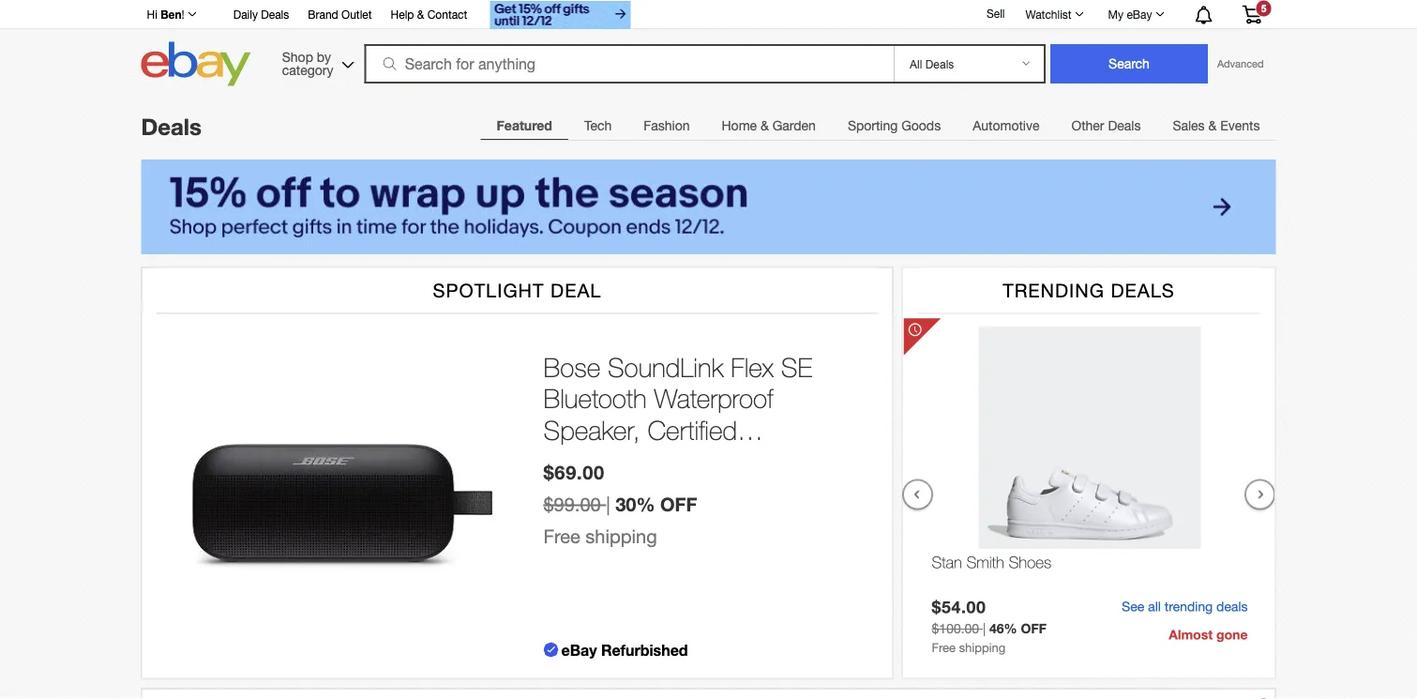 Task type: locate. For each thing, give the bounding box(es) containing it.
1 vertical spatial free
[[932, 640, 956, 655]]

refurbished inside bose soundlink flex se bluetooth waterproof speaker, certified refurbished
[[544, 446, 675, 477]]

my ebay
[[1109, 8, 1153, 21]]

stan
[[932, 553, 963, 571]]

shop by category button
[[274, 42, 358, 82]]

0 vertical spatial shipping
[[586, 526, 657, 548]]

fashion
[[644, 118, 690, 133]]

1 vertical spatial shipping
[[960, 640, 1006, 655]]

& for help
[[417, 8, 424, 21]]

featured link
[[481, 107, 569, 145]]

trending deals
[[1003, 279, 1176, 301]]

$99.00 | 30% off
[[544, 493, 698, 516]]

smith
[[967, 553, 1005, 571]]

deals
[[261, 8, 289, 21], [141, 113, 202, 140], [1109, 118, 1141, 133], [1111, 279, 1176, 301]]

| left 46%
[[983, 621, 986, 636]]

0 horizontal spatial |
[[606, 494, 611, 516]]

home & garden link
[[706, 107, 832, 145]]

speaker,
[[544, 414, 641, 445]]

46%
[[990, 621, 1018, 636]]

deals inside account navigation
[[261, 8, 289, 21]]

1 horizontal spatial |
[[983, 621, 986, 636]]

1 horizontal spatial free
[[932, 640, 956, 655]]

1 horizontal spatial ebay
[[1127, 8, 1153, 21]]

ebay inside account navigation
[[1127, 8, 1153, 21]]

& for home
[[761, 118, 769, 133]]

gone
[[1217, 627, 1249, 642]]

1 horizontal spatial off
[[1021, 621, 1047, 636]]

1 vertical spatial off
[[1021, 621, 1047, 636]]

stan smith shoes
[[932, 553, 1052, 571]]

off right 30%
[[661, 493, 698, 516]]

automotive
[[973, 118, 1040, 133]]

0 vertical spatial |
[[606, 494, 611, 516]]

free shipping
[[544, 526, 657, 548]]

0 vertical spatial refurbished
[[544, 446, 675, 477]]

0 horizontal spatial &
[[417, 8, 424, 21]]

shipping down 46%
[[960, 640, 1006, 655]]

2 horizontal spatial &
[[1209, 118, 1217, 133]]

daily deals link
[[233, 5, 289, 25]]

free
[[544, 526, 581, 548], [932, 640, 956, 655]]

sell
[[987, 7, 1005, 20]]

certified
[[648, 414, 738, 445]]

shoes
[[1009, 553, 1052, 571]]

|
[[606, 494, 611, 516], [983, 621, 986, 636]]

bluetooth
[[544, 383, 647, 414]]

shipping down $99.00 | 30% off
[[586, 526, 657, 548]]

home
[[722, 118, 757, 133]]

daily
[[233, 8, 258, 21]]

1 horizontal spatial &
[[761, 118, 769, 133]]

shop
[[282, 49, 313, 64]]

off
[[661, 493, 698, 516], [1021, 621, 1047, 636]]

5 link
[[1232, 0, 1274, 27]]

see
[[1122, 599, 1145, 614]]

5
[[1262, 2, 1267, 14]]

free down $99.00
[[544, 526, 581, 548]]

sporting
[[848, 118, 898, 133]]

sell link
[[979, 7, 1014, 20]]

deals for daily
[[261, 8, 289, 21]]

tab list
[[481, 106, 1277, 145]]

garden
[[773, 118, 816, 133]]

0 horizontal spatial off
[[661, 493, 698, 516]]

&
[[417, 8, 424, 21], [761, 118, 769, 133], [1209, 118, 1217, 133]]

brand
[[308, 8, 339, 21]]

& inside account navigation
[[417, 8, 424, 21]]

all
[[1149, 599, 1162, 614]]

None submit
[[1051, 44, 1209, 84]]

0 vertical spatial ebay
[[1127, 8, 1153, 21]]

0 vertical spatial off
[[661, 493, 698, 516]]

deals inside menu bar
[[1109, 118, 1141, 133]]

refurbished
[[544, 446, 675, 477], [601, 641, 688, 659]]

bose soundlink flex se bluetooth waterproof speaker, certified refurbished link
[[544, 351, 874, 477]]

ebay
[[1127, 8, 1153, 21], [562, 641, 597, 659]]

bose soundlink flex se bluetooth waterproof speaker, certified refurbished
[[544, 351, 813, 477]]

0 horizontal spatial free
[[544, 526, 581, 548]]

& right help
[[417, 8, 424, 21]]

off for 46%
[[1021, 621, 1047, 636]]

events
[[1221, 118, 1261, 133]]

almost gone
[[1169, 627, 1249, 642]]

shipping
[[586, 526, 657, 548], [960, 640, 1006, 655]]

account navigation
[[137, 0, 1277, 31]]

other
[[1072, 118, 1105, 133]]

| left 30%
[[606, 494, 611, 516]]

& right sales
[[1209, 118, 1217, 133]]

sales
[[1173, 118, 1205, 133]]

off right 46%
[[1021, 621, 1047, 636]]

ebay refurbished
[[562, 641, 688, 659]]

free down $100.00
[[932, 640, 956, 655]]

by
[[317, 49, 331, 64]]

off for 30%
[[661, 493, 698, 516]]

1 vertical spatial ebay
[[562, 641, 597, 659]]

| inside $100.00 | 46% off free shipping
[[983, 621, 986, 636]]

1 vertical spatial |
[[983, 621, 986, 636]]

off inside $100.00 | 46% off free shipping
[[1021, 621, 1047, 636]]

& right home
[[761, 118, 769, 133]]

se
[[781, 351, 813, 382]]

Search for anything text field
[[368, 46, 890, 82]]

1 horizontal spatial shipping
[[960, 640, 1006, 655]]

menu bar
[[481, 106, 1277, 145]]

0 vertical spatial free
[[544, 526, 581, 548]]

| inside $99.00 | 30% off
[[606, 494, 611, 516]]

$99.00
[[544, 494, 601, 516]]



Task type: vqa. For each thing, say whether or not it's contained in the screenshot.
Smith
yes



Task type: describe. For each thing, give the bounding box(es) containing it.
outlet
[[342, 8, 372, 21]]

| for 46%
[[983, 621, 986, 636]]

ben
[[161, 8, 182, 21]]

spotlight
[[433, 279, 545, 301]]

other deals
[[1072, 118, 1141, 133]]

shop by category banner
[[137, 0, 1277, 91]]

$69.00
[[544, 461, 605, 483]]

| for 30%
[[606, 494, 611, 516]]

advanced
[[1218, 58, 1264, 70]]

spotlight deal
[[433, 279, 602, 301]]

trending
[[1003, 279, 1105, 301]]

see all trending deals
[[1122, 599, 1249, 614]]

tech link
[[569, 107, 628, 145]]

menu bar containing featured
[[481, 106, 1277, 145]]

my
[[1109, 8, 1124, 21]]

1 vertical spatial refurbished
[[601, 641, 688, 659]]

$54.00
[[932, 597, 987, 617]]

tab list containing featured
[[481, 106, 1277, 145]]

help & contact link
[[391, 5, 468, 25]]

see all trending deals link
[[1122, 599, 1249, 615]]

daily deals
[[233, 8, 289, 21]]

contact
[[428, 8, 468, 21]]

category
[[282, 62, 334, 77]]

shop by category
[[282, 49, 334, 77]]

advanced link
[[1209, 45, 1274, 83]]

flex
[[731, 351, 774, 382]]

my ebay link
[[1098, 3, 1173, 25]]

shipping inside $100.00 | 46% off free shipping
[[960, 640, 1006, 655]]

watchlist
[[1026, 8, 1072, 21]]

sales & events link
[[1157, 107, 1277, 145]]

$100.00 | 46% off free shipping
[[932, 621, 1047, 655]]

sporting goods link
[[832, 107, 957, 145]]

0 horizontal spatial shipping
[[586, 526, 657, 548]]

deals
[[1217, 599, 1249, 614]]

tech
[[585, 118, 612, 133]]

other deals link
[[1056, 107, 1157, 145]]

waterproof
[[654, 383, 774, 414]]

15% off to wrap up the season shop perfect gifts in time for the holidays. coupon ends 12/12. image
[[141, 160, 1277, 254]]

trending
[[1165, 599, 1213, 614]]

bose
[[544, 351, 601, 382]]

fashion link
[[628, 107, 706, 145]]

home & garden
[[722, 118, 816, 133]]

automotive link
[[957, 107, 1056, 145]]

get an extra 15% off image
[[490, 1, 631, 29]]

stan smith shoes link
[[932, 553, 1249, 595]]

deal
[[551, 279, 602, 301]]

hi
[[147, 8, 157, 21]]

featured
[[497, 118, 553, 133]]

& for sales
[[1209, 118, 1217, 133]]

brand outlet
[[308, 8, 372, 21]]

free inside $100.00 | 46% off free shipping
[[932, 640, 956, 655]]

almost
[[1169, 627, 1213, 642]]

sporting goods
[[848, 118, 941, 133]]

sales & events
[[1173, 118, 1261, 133]]

0 horizontal spatial ebay
[[562, 641, 597, 659]]

!
[[182, 8, 185, 21]]

help & contact
[[391, 8, 468, 21]]

goods
[[902, 118, 941, 133]]

deals for other
[[1109, 118, 1141, 133]]

none submit inside shop by category banner
[[1051, 44, 1209, 84]]

watchlist link
[[1016, 3, 1093, 25]]

help
[[391, 8, 414, 21]]

deals for trending
[[1111, 279, 1176, 301]]

brand outlet link
[[308, 5, 372, 25]]

30%
[[616, 493, 655, 516]]

soundlink
[[608, 351, 724, 382]]

hi ben !
[[147, 8, 185, 21]]

$100.00
[[932, 621, 980, 636]]

deals link
[[141, 113, 202, 140]]



